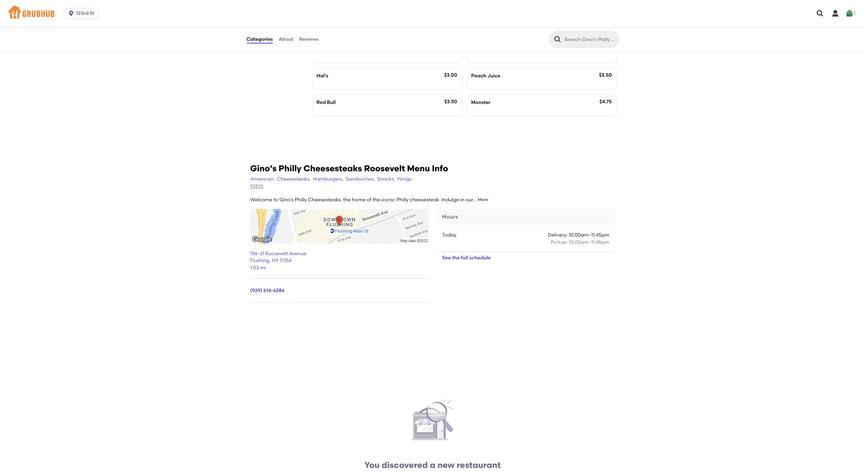 Task type: vqa. For each thing, say whether or not it's contained in the screenshot.
Cheese
no



Task type: locate. For each thing, give the bounding box(es) containing it.
the
[[343, 197, 351, 203], [372, 197, 380, 203], [452, 255, 460, 261]]

11354
[[280, 258, 292, 264]]

svg image right svg image
[[846, 9, 854, 18]]

ice tea
[[471, 46, 488, 52]]

svg image left the 123rd
[[68, 10, 75, 17]]

you discovered a new restaurant
[[364, 460, 501, 470]]

$3.50 for $3.50
[[599, 19, 612, 25]]

hamburgers, button
[[313, 176, 344, 183]]

0 horizontal spatial roosevelt
[[265, 251, 288, 257]]

1 vertical spatial 10:00am–11:45pm
[[569, 239, 609, 245]]

juice
[[489, 19, 502, 25], [488, 73, 501, 79]]

peach
[[471, 73, 486, 79]]

136-
[[250, 251, 260, 257]]

more button
[[478, 197, 488, 203]]

philly right iconic
[[397, 197, 409, 203]]

1 vertical spatial roosevelt
[[265, 251, 288, 257]]

0 vertical spatial juice
[[489, 19, 502, 25]]

$3.00
[[444, 72, 457, 78]]

10:00am–11:45pm
[[569, 232, 609, 238], [569, 239, 609, 245]]

10:00am–11:45pm down delivery: 10:00am–11:45pm
[[569, 239, 609, 245]]

soda
[[317, 46, 329, 52]]

0 vertical spatial 10:00am–11:45pm
[[569, 232, 609, 238]]

cherry juice
[[471, 19, 502, 25]]

gino's
[[250, 163, 277, 173]]

roosevelt up snacks,
[[364, 163, 405, 173]]

...
[[473, 197, 477, 203]]

2 horizontal spatial svg image
[[846, 9, 854, 18]]

red
[[317, 100, 326, 105]]

$3.50
[[444, 19, 457, 25], [599, 19, 612, 25], [599, 45, 612, 51], [599, 72, 612, 78], [444, 99, 457, 105]]

(929) 614-6286
[[250, 288, 285, 293]]

the right 'of'
[[372, 197, 380, 203]]

0 horizontal spatial the
[[343, 197, 351, 203]]

$4.75
[[600, 99, 612, 105]]

svg image inside 1 button
[[846, 9, 854, 18]]

categories
[[246, 36, 273, 42]]

pickup: 10:00am–11:45pm
[[551, 239, 609, 245]]

svg image inside 123rd st button
[[68, 10, 75, 17]]

peach juice
[[471, 73, 501, 79]]

roosevelt
[[364, 163, 405, 173], [265, 251, 288, 257]]

0 vertical spatial roosevelt
[[364, 163, 405, 173]]

reviews button
[[299, 27, 319, 52]]

american,
[[251, 176, 275, 182]]

$3.50 up $4.75
[[599, 72, 612, 78]]

svg image
[[831, 9, 840, 18], [846, 9, 854, 18], [68, 10, 75, 17]]

136-31 roosevelt avenue flushing , ny 11354 1.03 mi
[[250, 251, 306, 271]]

philly inside gino's philly cheesesteaks roosevelt menu info american, cheesesteaks, hamburgers, sandwiches, snacks, wings $$$$$
[[279, 163, 301, 173]]

ice
[[471, 46, 479, 52]]

123rd st button
[[63, 8, 102, 19]]

gino's philly cheesesteaks roosevelt menu info american, cheesesteaks, hamburgers, sandwiches, snacks, wings $$$$$
[[250, 163, 448, 190]]

1.03
[[250, 265, 259, 271]]

restaurant
[[457, 460, 501, 470]]

1 horizontal spatial roosevelt
[[364, 163, 405, 173]]

roosevelt up ny
[[265, 251, 288, 257]]

mi
[[260, 265, 266, 271]]

1 button
[[846, 7, 856, 20]]

philly
[[279, 163, 301, 173], [295, 197, 307, 203], [397, 197, 409, 203]]

2 10:00am–11:45pm from the top
[[569, 239, 609, 245]]

welcome
[[250, 197, 272, 203]]

10:00am–11:45pm for pickup: 10:00am–11:45pm
[[569, 239, 609, 245]]

delivery:
[[548, 232, 568, 238]]

cheesesteaks, inside gino's philly cheesesteaks roosevelt menu info american, cheesesteaks, hamburgers, sandwiches, snacks, wings $$$$$
[[277, 176, 311, 182]]

0 vertical spatial cheesesteaks,
[[277, 176, 311, 182]]

juice right cherry
[[489, 19, 502, 25]]

see
[[442, 255, 451, 261]]

welcome to gino's philly cheesesteaks, the home of the iconic philly cheesesteak. indulge in our ... more
[[250, 197, 488, 203]]

the left full
[[452, 255, 460, 261]]

hours
[[442, 213, 458, 220]]

cheesesteaks,
[[277, 176, 311, 182], [308, 197, 342, 203]]

1 vertical spatial juice
[[488, 73, 501, 79]]

discovered
[[382, 460, 428, 470]]

1 horizontal spatial the
[[372, 197, 380, 203]]

1 10:00am–11:45pm from the top
[[569, 232, 609, 238]]

indulge
[[442, 197, 459, 203]]

svg image left 1 button at the top of page
[[831, 9, 840, 18]]

cheesesteaks, down hamburgers, button
[[308, 197, 342, 203]]

delivery: 10:00am–11:45pm
[[548, 232, 609, 238]]

123rd
[[76, 10, 89, 16]]

2 horizontal spatial the
[[452, 255, 460, 261]]

svg image for 123rd st
[[68, 10, 75, 17]]

10:00am–11:45pm up pickup: 10:00am–11:45pm
[[569, 232, 609, 238]]

roosevelt inside gino's philly cheesesteaks roosevelt menu info american, cheesesteaks, hamburgers, sandwiches, snacks, wings $$$$$
[[364, 163, 405, 173]]

menu
[[407, 163, 430, 173]]

juice right peach
[[488, 73, 501, 79]]

sandwiches, button
[[345, 176, 376, 183]]

avenue
[[289, 251, 306, 257]]

red bull
[[317, 100, 336, 105]]

about button
[[278, 27, 294, 52]]

flushing
[[250, 258, 269, 264]]

$3.50 down 'search gino's philly cheesesteaks roosevelt' search box
[[599, 45, 612, 51]]

philly up cheesesteaks, "button"
[[279, 163, 301, 173]]

cheesesteaks, up gino's
[[277, 176, 311, 182]]

$3.50 for $3.00
[[599, 72, 612, 78]]

snapple
[[317, 19, 336, 25]]

0 horizontal spatial svg image
[[68, 10, 75, 17]]

cherry
[[471, 19, 487, 25]]

123rd st
[[76, 10, 95, 16]]

614-
[[263, 288, 273, 293]]

the left home
[[343, 197, 351, 203]]

$3.50 up 'search gino's philly cheesesteaks roosevelt' search box
[[599, 19, 612, 25]]



Task type: describe. For each thing, give the bounding box(es) containing it.
10:00am–11:45pm for delivery: 10:00am–11:45pm
[[569, 232, 609, 238]]

ny
[[272, 258, 279, 264]]

svg image
[[816, 9, 824, 18]]

1 vertical spatial cheesesteaks,
[[308, 197, 342, 203]]

to
[[274, 197, 278, 203]]

juice for peach juice
[[488, 73, 501, 79]]

(929) 614-6286 button
[[250, 287, 285, 294]]

info
[[432, 163, 448, 173]]

today
[[442, 232, 457, 238]]

pickup:
[[551, 239, 568, 245]]

the inside button
[[452, 255, 460, 261]]

more
[[478, 197, 488, 202]]

bull
[[327, 100, 336, 105]]

hal's
[[317, 73, 328, 79]]

a
[[430, 460, 436, 470]]

juice for cherry juice
[[489, 19, 502, 25]]

see the full schedule
[[442, 255, 491, 261]]

reviews
[[299, 36, 319, 42]]

in
[[460, 197, 464, 203]]

wings
[[397, 176, 412, 182]]

search icon image
[[553, 35, 562, 44]]

svg image for 1
[[846, 9, 854, 18]]

about
[[279, 36, 293, 42]]

wings button
[[397, 176, 412, 183]]

$3.50 up the $1.50
[[444, 19, 457, 25]]

philly right gino's
[[295, 197, 307, 203]]

new
[[438, 460, 455, 470]]

main navigation navigation
[[0, 0, 865, 27]]

tea
[[480, 46, 488, 52]]

Search Gino's Philly Cheesesteaks Roosevelt search field
[[564, 36, 617, 43]]

(929)
[[250, 288, 262, 293]]

see the full schedule button
[[437, 252, 496, 264]]

full
[[461, 255, 468, 261]]

you
[[364, 460, 380, 470]]

hamburgers,
[[313, 176, 344, 182]]

iconic
[[381, 197, 395, 203]]

$3.50 for $1.50
[[599, 45, 612, 51]]

gino's
[[280, 197, 294, 203]]

$3.50 down $3.00
[[444, 99, 457, 105]]

1
[[854, 10, 856, 16]]

$1.50
[[445, 45, 457, 51]]

st
[[90, 10, 95, 16]]

schedule
[[469, 255, 491, 261]]

american, button
[[250, 176, 275, 183]]

roosevelt inside the '136-31 roosevelt avenue flushing , ny 11354 1.03 mi'
[[265, 251, 288, 257]]

snacks,
[[377, 176, 395, 182]]

of
[[367, 197, 371, 203]]

31
[[260, 251, 264, 257]]

home
[[352, 197, 366, 203]]

categories button
[[246, 27, 273, 52]]

cheesesteaks
[[303, 163, 362, 173]]

cheesesteak.
[[410, 197, 440, 203]]

cheesesteaks, button
[[277, 176, 311, 183]]

our
[[466, 197, 473, 203]]

6286
[[273, 288, 285, 293]]

,
[[269, 258, 271, 264]]

grubhub image
[[410, 398, 455, 443]]

snacks, button
[[377, 176, 396, 183]]

$$$$$
[[250, 184, 264, 190]]

monster
[[471, 100, 490, 105]]

sandwiches,
[[346, 176, 375, 182]]

1 horizontal spatial svg image
[[831, 9, 840, 18]]



